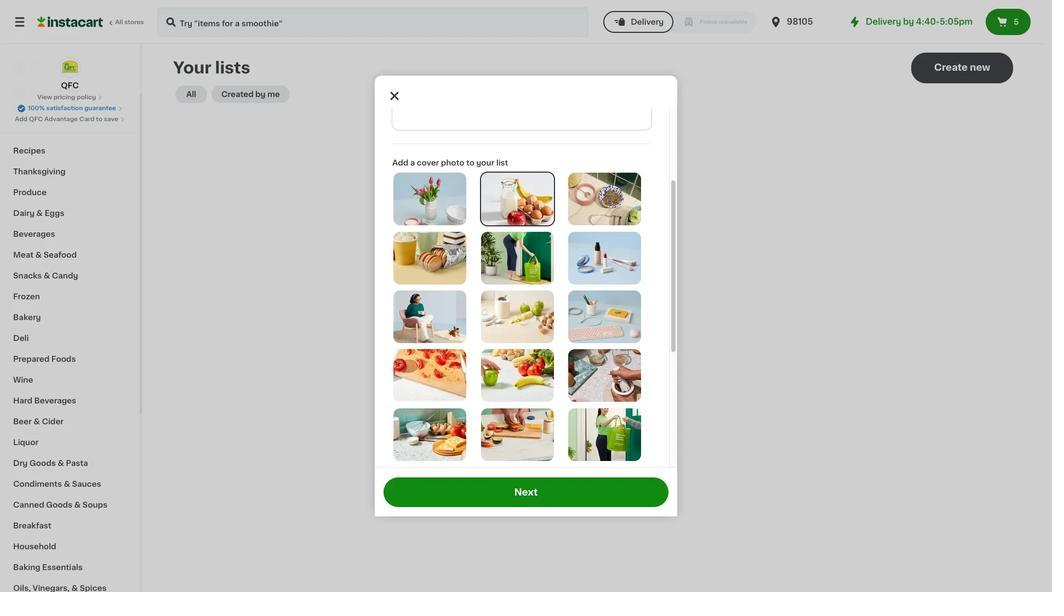 Task type: vqa. For each thing, say whether or not it's contained in the screenshot.
Conditioner, within Andalou Naturals Conditioner, Full Volume, Lavender & Biotin
no



Task type: locate. For each thing, give the bounding box(es) containing it.
& left eggs
[[36, 209, 43, 217]]

list down be
[[608, 264, 622, 272]]

1 vertical spatial by
[[256, 90, 266, 98]]

lists down view
[[31, 108, 50, 116]]

0 vertical spatial a
[[410, 159, 415, 167]]

4:40-
[[916, 18, 940, 26]]

essentials
[[42, 564, 83, 571]]

to
[[96, 116, 102, 122], [466, 159, 475, 167]]

all down your
[[186, 90, 196, 98]]

& left sauces
[[64, 480, 70, 488]]

service type group
[[604, 11, 757, 33]]

to for your
[[466, 159, 475, 167]]

lists up will
[[583, 228, 602, 236]]

create for create a list
[[565, 264, 597, 272]]

& left soups
[[74, 501, 81, 509]]

create a list link
[[565, 262, 622, 274]]

delivery by 4:40-5:05pm
[[866, 18, 973, 26]]

0 horizontal spatial all
[[115, 19, 123, 25]]

dry goods & pasta
[[13, 459, 88, 467]]

beverages down the dairy & eggs
[[13, 230, 55, 238]]

wine
[[13, 376, 33, 384]]

add left cover
[[393, 159, 409, 167]]

1 vertical spatial goods
[[46, 501, 72, 509]]

baking
[[13, 564, 40, 571]]

delivery for delivery by 4:40-5:05pm
[[866, 18, 902, 26]]

all
[[115, 19, 123, 25], [186, 90, 196, 98]]

it
[[48, 86, 54, 94]]

lists for no
[[583, 228, 602, 236]]

& right beer
[[34, 418, 40, 425]]

instacart logo image
[[37, 15, 103, 29]]

0 vertical spatial all
[[115, 19, 123, 25]]

hard beverages link
[[7, 390, 133, 411]]

lists left you
[[527, 240, 545, 247]]

1 vertical spatial lists
[[527, 240, 545, 247]]

1 vertical spatial create
[[565, 264, 597, 272]]

you
[[547, 240, 561, 247]]

add up recipes
[[15, 116, 27, 122]]

goods down the condiments & sauces
[[46, 501, 72, 509]]

1 horizontal spatial list
[[608, 264, 622, 272]]

create inside button
[[935, 63, 968, 72]]

1 horizontal spatial create
[[935, 63, 968, 72]]

& for snacks
[[44, 272, 50, 280]]

satisfaction
[[46, 105, 83, 111]]

buy
[[31, 86, 46, 94]]

0 horizontal spatial lists
[[215, 60, 250, 76]]

delivery inside delivery by 4:40-5:05pm link
[[866, 18, 902, 26]]

& left pasta
[[58, 459, 64, 467]]

1 horizontal spatial to
[[466, 159, 475, 167]]

1 horizontal spatial by
[[904, 18, 914, 26]]

& right meat
[[35, 251, 42, 259]]

0 vertical spatial lists
[[31, 108, 50, 116]]

to down guarantee
[[96, 116, 102, 122]]

dairy
[[13, 209, 34, 217]]

view pricing policy link
[[37, 93, 103, 102]]

recipes link
[[7, 140, 133, 161]]

list inside dialog
[[497, 159, 508, 167]]

goods for dry
[[29, 459, 56, 467]]

next button
[[384, 477, 669, 507]]

a down will
[[600, 264, 605, 272]]

0 horizontal spatial lists
[[31, 108, 50, 116]]

a table wtih assorted snacks and drinks. image
[[569, 467, 642, 520]]

recipes
[[13, 147, 45, 155]]

lists
[[31, 108, 50, 116], [527, 240, 545, 247]]

be
[[604, 240, 614, 247]]

a left cover
[[410, 159, 415, 167]]

to left the your
[[466, 159, 475, 167]]

0 horizontal spatial add
[[15, 116, 27, 122]]

qfc down 100%
[[29, 116, 43, 122]]

0 horizontal spatial create
[[565, 264, 597, 272]]

a jar of flour, a stick of sliced butter, 3 granny smith apples, a carton of 7 eggs. image
[[481, 291, 554, 343]]

eggs
[[45, 209, 64, 217]]

a for add
[[410, 159, 415, 167]]

qfc
[[61, 82, 79, 89], [29, 116, 43, 122]]

lists up created
[[215, 60, 250, 76]]

no lists yet lists you create will be saved here.
[[527, 228, 660, 247]]

create a list
[[565, 264, 622, 272]]

1 vertical spatial to
[[466, 159, 475, 167]]

created
[[221, 90, 254, 98]]

0 horizontal spatial delivery
[[631, 18, 664, 26]]

by left 4:40-
[[904, 18, 914, 26]]

add for add a cover photo to your list
[[393, 159, 409, 167]]

delivery button
[[604, 11, 674, 33]]

beer & cider link
[[7, 411, 133, 432]]

1 vertical spatial add
[[393, 159, 409, 167]]

all inside button
[[186, 90, 196, 98]]

1 vertical spatial a
[[600, 264, 605, 272]]

frozen
[[13, 293, 40, 300]]

buy it again
[[31, 86, 77, 94]]

1 vertical spatial qfc
[[29, 116, 43, 122]]

0 horizontal spatial by
[[256, 90, 266, 98]]

by left 'me'
[[256, 90, 266, 98]]

list
[[497, 159, 508, 167], [608, 264, 622, 272]]

goods up condiments
[[29, 459, 56, 467]]

guarantee
[[84, 105, 116, 111]]

1 vertical spatial lists
[[583, 228, 602, 236]]

98105
[[787, 18, 813, 26]]

a
[[410, 159, 415, 167], [600, 264, 605, 272]]

a keyboard, mouse, notebook, cup of pencils, wire cable. image
[[569, 291, 642, 343]]

0 horizontal spatial a
[[410, 159, 415, 167]]

delivery inside "button"
[[631, 18, 664, 26]]

& for beer
[[34, 418, 40, 425]]

0 horizontal spatial qfc
[[29, 116, 43, 122]]

created by me button
[[212, 86, 290, 103]]

1 horizontal spatial lists
[[527, 240, 545, 247]]

1 vertical spatial all
[[186, 90, 196, 98]]

0 vertical spatial lists
[[215, 60, 250, 76]]

& left candy
[[44, 272, 50, 280]]

prepared
[[13, 355, 50, 363]]

thanksgiving link
[[7, 161, 133, 182]]

your
[[477, 159, 495, 167]]

& inside "link"
[[34, 418, 40, 425]]

dry goods & pasta link
[[7, 453, 133, 474]]

no
[[566, 228, 580, 236]]

all left the stores
[[115, 19, 123, 25]]

0 vertical spatial create
[[935, 63, 968, 72]]

0 vertical spatial beverages
[[13, 230, 55, 238]]

to inside the list_add_items dialog
[[466, 159, 475, 167]]

condiments
[[13, 480, 62, 488]]

baking essentials
[[13, 564, 83, 571]]

add a cover photo to your list
[[393, 159, 508, 167]]

create left new
[[935, 63, 968, 72]]

shop
[[31, 64, 51, 72]]

will
[[590, 240, 602, 247]]

list right the your
[[497, 159, 508, 167]]

delivery
[[866, 18, 902, 26], [631, 18, 664, 26]]

dry
[[13, 459, 28, 467]]

a small white vase of pink tulips, a stack of 3 white bowls, and a rolled napkin. image
[[394, 173, 467, 225]]

0 horizontal spatial to
[[96, 116, 102, 122]]

qfc logo image
[[59, 57, 80, 78]]

create for create new
[[935, 63, 968, 72]]

a table with people sitting around it with a bowl of potato chips, doritos, and cheetos. image
[[481, 467, 554, 520]]

0 vertical spatial add
[[15, 116, 27, 122]]

a inside dialog
[[410, 159, 415, 167]]

photo
[[441, 159, 465, 167]]

by for created
[[256, 90, 266, 98]]

by inside delivery by 4:40-5:05pm link
[[904, 18, 914, 26]]

dairy & eggs
[[13, 209, 64, 217]]

1 vertical spatial list
[[608, 264, 622, 272]]

all stores link
[[37, 7, 145, 37]]

buy it again link
[[7, 79, 133, 101]]

beverages up cider
[[34, 397, 76, 405]]

qfc up "view pricing policy" link
[[61, 82, 79, 89]]

0 vertical spatial to
[[96, 116, 102, 122]]

0 vertical spatial goods
[[29, 459, 56, 467]]

0 horizontal spatial list
[[497, 159, 508, 167]]

lists
[[215, 60, 250, 76], [583, 228, 602, 236]]

liquor link
[[7, 432, 133, 453]]

add inside dialog
[[393, 159, 409, 167]]

view
[[37, 94, 52, 100]]

5:05pm
[[940, 18, 973, 26]]

0 vertical spatial qfc
[[61, 82, 79, 89]]

by inside created by me "button"
[[256, 90, 266, 98]]

qfc link
[[59, 57, 80, 91]]

1 horizontal spatial lists
[[583, 228, 602, 236]]

1 horizontal spatial a
[[600, 264, 605, 272]]

5
[[1014, 18, 1019, 26]]

1 horizontal spatial add
[[393, 159, 409, 167]]

lists inside the no lists yet lists you create will be saved here.
[[583, 228, 602, 236]]

1 horizontal spatial delivery
[[866, 18, 902, 26]]

all stores
[[115, 19, 144, 25]]

1 horizontal spatial all
[[186, 90, 196, 98]]

a person touching an apple, a banana, a bunch of tomatoes, and an assortment of other vegetables on a counter. image
[[481, 349, 554, 402]]

condiments & sauces link
[[7, 474, 133, 495]]

a table with people sitting around it with nachos and cheese, guacamole, and mixed chips. image
[[394, 467, 467, 520]]

create down create
[[565, 264, 597, 272]]

beverages link
[[7, 224, 133, 245]]

0 vertical spatial list
[[497, 159, 508, 167]]

a small bottle of milk, a bowl and a whisk, a carton of 6 eggs, a bunch of tomatoes on the vine, sliced cheese, a head of lettuce, and a loaf of bread. image
[[394, 408, 467, 461]]

0 vertical spatial by
[[904, 18, 914, 26]]

None search field
[[157, 7, 589, 37]]

shop link
[[7, 57, 133, 79]]

bakery
[[13, 314, 41, 321]]

lists inside the no lists yet lists you create will be saved here.
[[527, 240, 545, 247]]

pricing
[[54, 94, 75, 100]]



Task type: describe. For each thing, give the bounding box(es) containing it.
add qfc advantage card to save
[[15, 116, 118, 122]]

wine link
[[7, 370, 133, 390]]

yet
[[605, 228, 620, 236]]

beer & cider
[[13, 418, 64, 425]]

pasta
[[66, 459, 88, 467]]

delivery for delivery
[[631, 18, 664, 26]]

deli link
[[7, 328, 133, 349]]

here.
[[641, 240, 660, 247]]

hard beverages
[[13, 397, 76, 405]]

household link
[[7, 536, 133, 557]]

saved
[[616, 240, 639, 247]]

foods
[[51, 355, 76, 363]]

lists for your
[[215, 60, 250, 76]]

view pricing policy
[[37, 94, 96, 100]]

liquor
[[13, 439, 38, 446]]

add for add qfc advantage card to save
[[15, 116, 27, 122]]

breakfast link
[[7, 515, 133, 536]]

candy
[[52, 272, 78, 280]]

& for condiments
[[64, 480, 70, 488]]

card
[[79, 116, 95, 122]]

5 button
[[986, 9, 1031, 35]]

1 vertical spatial beverages
[[34, 397, 76, 405]]

thanksgiving
[[13, 168, 66, 175]]

produce link
[[7, 182, 133, 203]]

frozen link
[[7, 286, 133, 307]]

100% satisfaction guarantee button
[[17, 102, 123, 113]]

a for create
[[600, 264, 605, 272]]

all for all
[[186, 90, 196, 98]]

deli
[[13, 334, 29, 342]]

goods for canned
[[46, 501, 72, 509]]

your
[[173, 60, 212, 76]]

canned
[[13, 501, 44, 509]]

a person with white painted nails grinding some spices with a mortar and pestle. image
[[569, 349, 642, 402]]

advantage
[[44, 116, 78, 122]]

98105 button
[[770, 7, 836, 37]]

meat & seafood
[[13, 251, 77, 259]]

a person preparing a sandwich on a cutting board, a bunch of carrots, a sliced avocado, a jar of mayonnaise, and a plate of potato chips. image
[[481, 408, 554, 461]]

& for dairy
[[36, 209, 43, 217]]

canned goods & soups
[[13, 501, 107, 509]]

to for save
[[96, 116, 102, 122]]

create new
[[935, 63, 991, 72]]

canned goods & soups link
[[7, 495, 133, 515]]

a woman handing over a grocery bag to a customer through their front door. image
[[569, 408, 642, 461]]

meat
[[13, 251, 33, 259]]

add qfc advantage card to save link
[[15, 115, 125, 124]]

cover
[[417, 159, 439, 167]]

your lists
[[173, 60, 250, 76]]

a woman sitting on a chair wearing headphones holding a drink in her hand with a small brown dog on the floor by her side. image
[[394, 291, 467, 343]]

bakery link
[[7, 307, 133, 328]]

prepared foods link
[[7, 349, 133, 370]]

again
[[55, 86, 77, 94]]

delivery by 4:40-5:05pm link
[[849, 15, 973, 29]]

dairy & eggs link
[[7, 203, 133, 224]]

an apple, a small pitcher of milk, a banana, and a carton of 6 eggs. image
[[481, 173, 554, 225]]

policy
[[77, 94, 96, 100]]

stores
[[124, 19, 144, 25]]

by for delivery
[[904, 18, 914, 26]]

baking essentials link
[[7, 557, 133, 578]]

a wooden cutting board and knife, and a few sliced tomatoes and two whole tomatoes. image
[[394, 349, 467, 402]]

sauces
[[72, 480, 101, 488]]

snacks & candy link
[[7, 265, 133, 286]]

meat & seafood link
[[7, 245, 133, 265]]

create new button
[[912, 53, 1014, 83]]

save
[[104, 116, 118, 122]]

snacks
[[13, 272, 42, 280]]

cider
[[42, 418, 64, 425]]

condiments & sauces
[[13, 480, 101, 488]]

snacks & candy
[[13, 272, 78, 280]]

a bulb of garlic, a bowl of salt, a bowl of pepper, a bowl of cut celery. image
[[569, 173, 642, 225]]

me
[[268, 90, 280, 98]]

& for meat
[[35, 251, 42, 259]]

100% satisfaction guarantee
[[28, 105, 116, 111]]

pressed powder, foundation, lip stick, and makeup brushes. image
[[569, 232, 642, 284]]

list_add_items dialog
[[375, 0, 678, 592]]

a bar of chocolate cut in half, a yellow pint of white ice cream, a green pint of white ice cream, an open pack of cookies, and a stack of ice cream sandwiches. image
[[394, 232, 467, 284]]

next
[[514, 488, 538, 496]]

hard
[[13, 397, 32, 405]]

beer
[[13, 418, 32, 425]]

all for all stores
[[115, 19, 123, 25]]

created by me
[[221, 90, 280, 98]]

soups
[[83, 501, 107, 509]]

new
[[970, 63, 991, 72]]

an shopper setting a bag of groceries down at someone's door. image
[[481, 232, 554, 284]]

create
[[563, 240, 588, 247]]

100%
[[28, 105, 45, 111]]

lists link
[[7, 101, 133, 123]]

1 horizontal spatial qfc
[[61, 82, 79, 89]]

produce
[[13, 189, 47, 196]]



